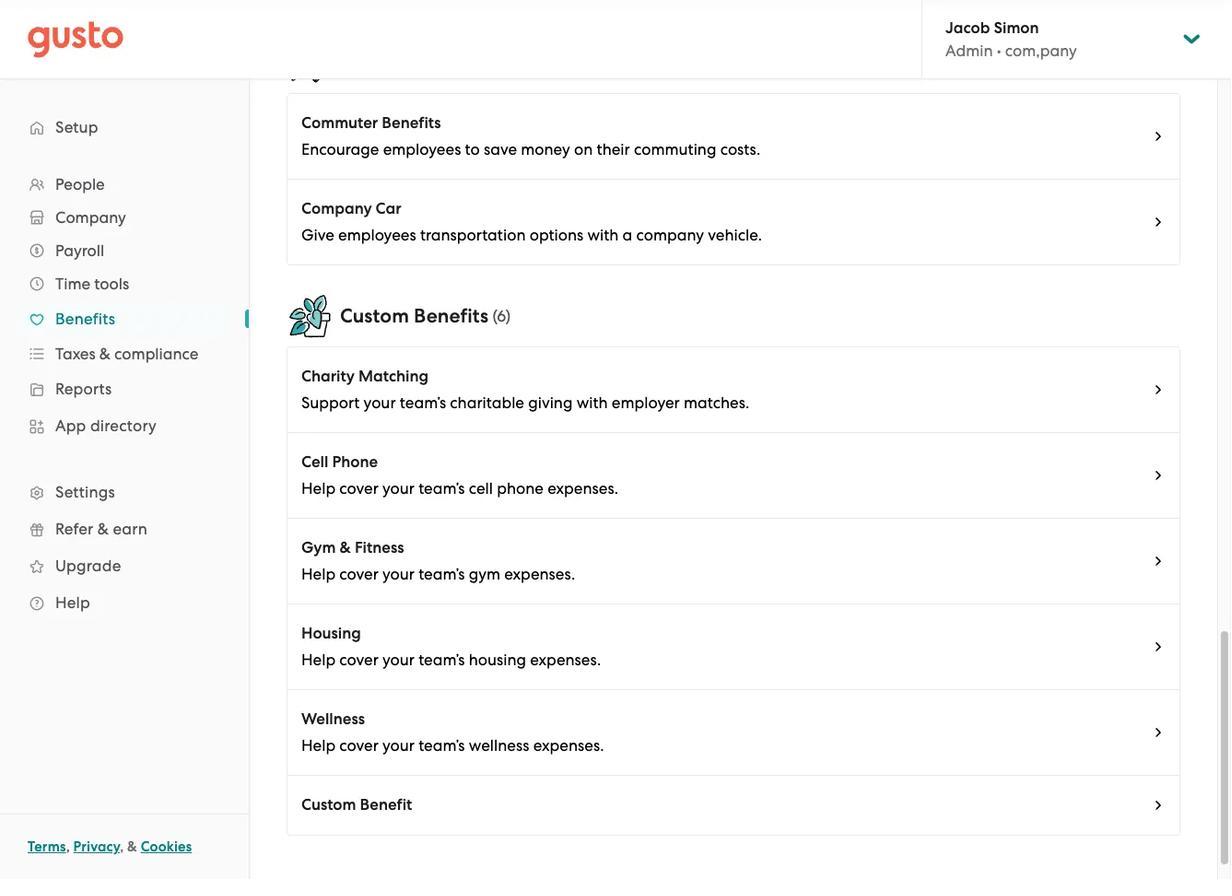 Task type: locate. For each thing, give the bounding box(es) containing it.
expenses. inside housing help cover your team's housing expenses.
[[530, 651, 601, 669]]

cover down wellness
[[340, 737, 379, 755]]

transportation
[[420, 226, 526, 244]]

vehicle.
[[708, 226, 763, 244]]

jacob
[[946, 18, 991, 38]]

1 , from the left
[[66, 839, 70, 856]]

& right taxes
[[99, 345, 111, 363]]

1 vertical spatial with
[[577, 394, 608, 412]]

employees inside company car give employees transportation options with a company vehicle.
[[338, 226, 417, 244]]

cover down fitness
[[340, 565, 379, 584]]

a
[[623, 226, 633, 244]]

benefits
[[382, 113, 441, 133], [414, 304, 489, 328], [55, 310, 115, 328]]

cookies
[[141, 839, 192, 856]]

2 cover from the top
[[340, 565, 379, 584]]

your up wellness help cover your team's wellness expenses.
[[383, 651, 415, 669]]

with left 'a'
[[588, 226, 619, 244]]

opens in current tab image
[[1152, 726, 1166, 740], [1152, 798, 1166, 813]]

cover inside cell phone help cover your team's cell phone expenses.
[[340, 479, 379, 498]]

2 , from the left
[[120, 839, 124, 856]]

team's left the gym
[[419, 565, 465, 584]]

your
[[364, 394, 396, 412], [383, 479, 415, 498], [383, 565, 415, 584], [383, 651, 415, 669], [383, 737, 415, 755]]

cookies button
[[141, 836, 192, 858]]

team's
[[400, 394, 446, 412], [419, 479, 465, 498], [419, 565, 465, 584], [419, 651, 465, 669], [419, 737, 465, 755]]

to
[[465, 140, 480, 159]]

benefit
[[360, 796, 412, 815]]

give
[[302, 226, 335, 244]]

team's inside wellness help cover your team's wellness expenses.
[[419, 737, 465, 755]]

&
[[99, 345, 111, 363], [98, 520, 109, 538], [340, 538, 351, 558], [127, 839, 137, 856]]

4 cover from the top
[[340, 737, 379, 755]]

team's inside charity matching support your team's charitable giving with employer matches.
[[400, 394, 446, 412]]

company button
[[18, 201, 231, 234]]

opens in current tab image for cell phone
[[1152, 468, 1166, 483]]

terms
[[28, 839, 66, 856]]

reports link
[[18, 372, 231, 406]]

upgrade link
[[18, 550, 231, 583]]

your inside housing help cover your team's housing expenses.
[[383, 651, 415, 669]]

1 vertical spatial opens in current tab image
[[1152, 798, 1166, 813]]

employees inside commuter benefits encourage employees to save money on their commuting costs.
[[383, 140, 461, 159]]

1 horizontal spatial ,
[[120, 839, 124, 856]]

simon
[[994, 18, 1040, 38]]

options
[[530, 226, 584, 244]]

custom left benefit
[[302, 796, 356, 815]]

5 opens in current tab image from the top
[[1152, 554, 1166, 569]]

expenses. right the gym
[[505, 565, 576, 584]]

1 vertical spatial employees
[[338, 226, 417, 244]]

privacy link
[[73, 839, 120, 856]]

team's left wellness
[[419, 737, 465, 755]]

0 vertical spatial opens in current tab image
[[1152, 726, 1166, 740]]

0 vertical spatial custom
[[340, 304, 409, 328]]

1 opens in current tab image from the top
[[1152, 129, 1166, 144]]

support
[[302, 394, 360, 412]]

list containing people
[[0, 168, 249, 621]]

0 vertical spatial with
[[588, 226, 619, 244]]

& left earn
[[98, 520, 109, 538]]

custom up matching
[[340, 304, 409, 328]]

custom
[[340, 304, 409, 328], [302, 796, 356, 815]]

expenses. right wellness
[[534, 737, 604, 755]]

tools
[[94, 275, 129, 293]]

settings
[[55, 483, 115, 502]]

wellness
[[469, 737, 530, 755]]

4 opens in current tab image from the top
[[1152, 468, 1166, 483]]

& for fitness
[[340, 538, 351, 558]]

benefits left (
[[414, 304, 489, 328]]

cover inside wellness help cover your team's wellness expenses.
[[340, 737, 379, 755]]

benefits for custom
[[414, 304, 489, 328]]

people
[[55, 175, 105, 194]]

company
[[302, 199, 372, 219], [55, 208, 126, 227]]

their
[[597, 140, 630, 159]]

3 opens in current tab image from the top
[[1152, 383, 1166, 397]]

1 vertical spatial custom
[[302, 796, 356, 815]]

with
[[588, 226, 619, 244], [577, 394, 608, 412]]

wellness help cover your team's wellness expenses.
[[302, 710, 604, 755]]

company down people
[[55, 208, 126, 227]]

help down gym
[[302, 565, 336, 584]]

benefits inside gusto navigation 'element'
[[55, 310, 115, 328]]

opens in current tab image inside custom benefit button
[[1152, 798, 1166, 813]]

benefits down time tools
[[55, 310, 115, 328]]

your inside charity matching support your team's charitable giving with employer matches.
[[364, 394, 396, 412]]

employees down car
[[338, 226, 417, 244]]

reports
[[55, 380, 112, 398]]

opens in current tab image
[[1152, 129, 1166, 144], [1152, 215, 1166, 230], [1152, 383, 1166, 397], [1152, 468, 1166, 483], [1152, 554, 1166, 569], [1152, 640, 1166, 655]]

, left privacy
[[66, 839, 70, 856]]

0 horizontal spatial ,
[[66, 839, 70, 856]]

expenses. inside gym & fitness help cover your team's gym expenses.
[[505, 565, 576, 584]]

payroll
[[55, 242, 104, 260]]

jacob simon admin • com,pany
[[946, 18, 1078, 60]]

your inside wellness help cover your team's wellness expenses.
[[383, 737, 415, 755]]

help down wellness
[[302, 737, 336, 755]]

expenses. right 'housing'
[[530, 651, 601, 669]]

& inside 'dropdown button'
[[99, 345, 111, 363]]

com,pany
[[1006, 41, 1078, 60]]

employees left to
[[383, 140, 461, 159]]

wellness
[[302, 710, 365, 729]]

team's down matching
[[400, 394, 446, 412]]

cell
[[302, 453, 329, 472]]

costs.
[[721, 140, 761, 159]]

team's left 'housing'
[[419, 651, 465, 669]]

team's left cell
[[419, 479, 465, 498]]

benefits for commuter
[[382, 113, 441, 133]]

giving
[[528, 394, 573, 412]]

& for earn
[[98, 520, 109, 538]]

& right gym
[[340, 538, 351, 558]]

charity matching support your team's charitable giving with employer matches.
[[302, 367, 750, 412]]

company inside company car give employees transportation options with a company vehicle.
[[302, 199, 372, 219]]

your down matching
[[364, 394, 396, 412]]

admin
[[946, 41, 994, 60]]

2 opens in current tab image from the top
[[1152, 215, 1166, 230]]

charitable
[[450, 394, 525, 412]]

setup
[[55, 118, 98, 136]]

0 horizontal spatial company
[[55, 208, 126, 227]]

1 cover from the top
[[340, 479, 379, 498]]

company inside "dropdown button"
[[55, 208, 126, 227]]

cover down phone
[[340, 479, 379, 498]]

custom for benefit
[[302, 796, 356, 815]]

company up the give
[[302, 199, 372, 219]]

benefits inside commuter benefits encourage employees to save money on their commuting costs.
[[382, 113, 441, 133]]

your inside gym & fitness help cover your team's gym expenses.
[[383, 565, 415, 584]]

with right giving
[[577, 394, 608, 412]]

•
[[997, 41, 1002, 60]]

your up benefit
[[383, 737, 415, 755]]

2 opens in current tab image from the top
[[1152, 798, 1166, 813]]

help down housing
[[302, 651, 336, 669]]

help down cell
[[302, 479, 336, 498]]

employees
[[383, 140, 461, 159], [338, 226, 417, 244]]

help down 'upgrade'
[[55, 594, 90, 612]]

refer & earn
[[55, 520, 147, 538]]

phone
[[497, 479, 544, 498]]

on
[[574, 140, 593, 159]]

1 horizontal spatial company
[[302, 199, 372, 219]]

3 cover from the top
[[340, 651, 379, 669]]

gym
[[469, 565, 501, 584]]

list
[[287, 93, 1181, 266], [0, 168, 249, 621], [287, 347, 1181, 836]]

benefits right the "commuter"
[[382, 113, 441, 133]]

cell
[[469, 479, 493, 498]]

& left cookies
[[127, 839, 137, 856]]

,
[[66, 839, 70, 856], [120, 839, 124, 856]]

app directory link
[[18, 409, 231, 443]]

help inside housing help cover your team's housing expenses.
[[302, 651, 336, 669]]

your up fitness
[[383, 479, 415, 498]]

0 vertical spatial employees
[[383, 140, 461, 159]]

time tools
[[55, 275, 129, 293]]

money
[[521, 140, 571, 159]]

cover down housing
[[340, 651, 379, 669]]

cover inside housing help cover your team's housing expenses.
[[340, 651, 379, 669]]

with inside charity matching support your team's charitable giving with employer matches.
[[577, 394, 608, 412]]

6 opens in current tab image from the top
[[1152, 640, 1166, 655]]

expenses. right phone
[[548, 479, 619, 498]]

housing
[[302, 624, 361, 644]]

& inside gym & fitness help cover your team's gym expenses.
[[340, 538, 351, 558]]

taxes & compliance
[[55, 345, 199, 363]]

custom inside button
[[302, 796, 356, 815]]

opens in current tab image for company car
[[1152, 215, 1166, 230]]

benefits link
[[18, 302, 231, 336]]

cover
[[340, 479, 379, 498], [340, 565, 379, 584], [340, 651, 379, 669], [340, 737, 379, 755]]

terms , privacy , & cookies
[[28, 839, 192, 856]]

team's inside gym & fitness help cover your team's gym expenses.
[[419, 565, 465, 584]]

your for housing
[[383, 651, 415, 669]]

phone
[[332, 453, 378, 472]]

encourage
[[302, 140, 379, 159]]

matches.
[[684, 394, 750, 412]]

expenses.
[[548, 479, 619, 498], [505, 565, 576, 584], [530, 651, 601, 669], [534, 737, 604, 755]]

, left cookies
[[120, 839, 124, 856]]

company car give employees transportation options with a company vehicle.
[[302, 199, 763, 244]]

team's inside housing help cover your team's housing expenses.
[[419, 651, 465, 669]]

your down fitness
[[383, 565, 415, 584]]



Task type: vqa. For each thing, say whether or not it's contained in the screenshot.
Gym
yes



Task type: describe. For each thing, give the bounding box(es) containing it.
settings link
[[18, 476, 231, 509]]

charity
[[302, 367, 355, 386]]

setup link
[[18, 111, 231, 144]]

opens in current tab image for housing
[[1152, 640, 1166, 655]]

custom benefit
[[302, 796, 412, 815]]

employer
[[612, 394, 680, 412]]

& for compliance
[[99, 345, 111, 363]]

matching
[[359, 367, 429, 386]]

time
[[55, 275, 90, 293]]

opens in current tab image for commuter benefits
[[1152, 129, 1166, 144]]

help inside wellness help cover your team's wellness expenses.
[[302, 737, 336, 755]]

privacy
[[73, 839, 120, 856]]

opens in current tab image for charity matching
[[1152, 383, 1166, 397]]

opens in current tab image for gym & fitness
[[1152, 554, 1166, 569]]

help inside gusto navigation 'element'
[[55, 594, 90, 612]]

gym
[[302, 538, 336, 558]]

custom for benefits
[[340, 304, 409, 328]]

help inside gym & fitness help cover your team's gym expenses.
[[302, 565, 336, 584]]

gym & fitness help cover your team's gym expenses.
[[302, 538, 576, 584]]

company for company car give employees transportation options with a company vehicle.
[[302, 199, 372, 219]]

company
[[637, 226, 705, 244]]

earn
[[113, 520, 147, 538]]

commuter
[[302, 113, 378, 133]]

payroll button
[[18, 234, 231, 267]]

your inside cell phone help cover your team's cell phone expenses.
[[383, 479, 415, 498]]

team's inside cell phone help cover your team's cell phone expenses.
[[419, 479, 465, 498]]

housing help cover your team's housing expenses.
[[302, 624, 601, 669]]

(
[[493, 307, 497, 325]]

expenses. inside wellness help cover your team's wellness expenses.
[[534, 737, 604, 755]]

cell phone help cover your team's cell phone expenses.
[[302, 453, 619, 498]]

company for company
[[55, 208, 126, 227]]

housing
[[469, 651, 527, 669]]

commuter benefits encourage employees to save money on their commuting costs.
[[302, 113, 761, 159]]

home image
[[28, 21, 124, 58]]

with inside company car give employees transportation options with a company vehicle.
[[588, 226, 619, 244]]

list containing charity matching
[[287, 347, 1181, 836]]

team's for charity matching
[[400, 394, 446, 412]]

your for charity
[[364, 394, 396, 412]]

gusto navigation element
[[0, 79, 249, 651]]

6
[[497, 307, 506, 325]]

employees for car
[[338, 226, 417, 244]]

your for wellness
[[383, 737, 415, 755]]

taxes & compliance button
[[18, 337, 231, 371]]

custom benefit button
[[288, 776, 1180, 835]]

cover inside gym & fitness help cover your team's gym expenses.
[[340, 565, 379, 584]]

commuting
[[634, 140, 717, 159]]

refer & earn link
[[18, 513, 231, 546]]

save
[[484, 140, 517, 159]]

expenses. inside cell phone help cover your team's cell phone expenses.
[[548, 479, 619, 498]]

team's for housing
[[419, 651, 465, 669]]

help inside cell phone help cover your team's cell phone expenses.
[[302, 479, 336, 498]]

help link
[[18, 586, 231, 620]]

custom benefits ( 6 )
[[340, 304, 511, 328]]

time tools button
[[18, 267, 231, 301]]

car
[[376, 199, 402, 219]]

employees for benefits
[[383, 140, 461, 159]]

compliance
[[114, 345, 199, 363]]

team's for wellness
[[419, 737, 465, 755]]

people button
[[18, 168, 231, 201]]

directory
[[90, 417, 157, 435]]

taxes
[[55, 345, 96, 363]]

)
[[506, 307, 511, 325]]

list containing commuter benefits
[[287, 93, 1181, 266]]

1 opens in current tab image from the top
[[1152, 726, 1166, 740]]

refer
[[55, 520, 93, 538]]

fitness
[[355, 538, 404, 558]]

app directory
[[55, 417, 157, 435]]

terms link
[[28, 839, 66, 856]]

upgrade
[[55, 557, 121, 575]]

app
[[55, 417, 86, 435]]



